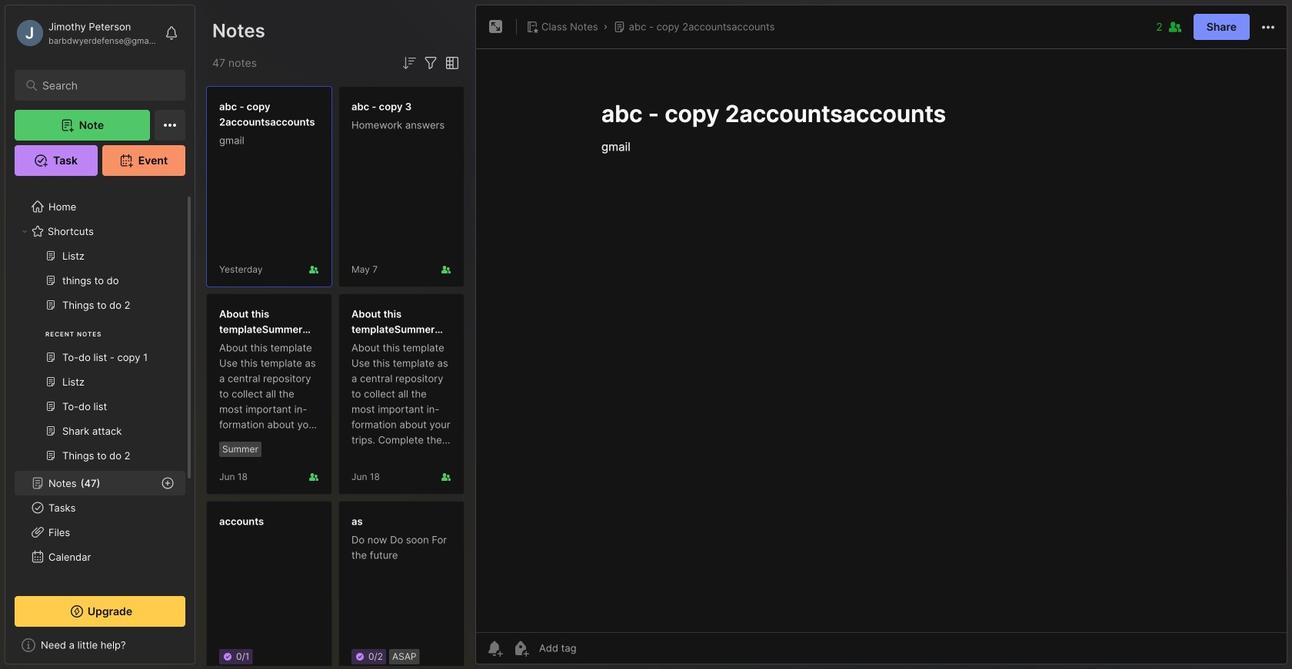 Task type: vqa. For each thing, say whether or not it's contained in the screenshot.
'Add a reminder' IMAGE at the bottom left of page
yes



Task type: locate. For each thing, give the bounding box(es) containing it.
More actions field
[[1259, 17, 1278, 37]]

None search field
[[42, 76, 165, 95]]

Account field
[[15, 18, 157, 48]]

Add tag field
[[538, 642, 653, 656]]

add tag image
[[511, 640, 530, 658]]

group
[[15, 244, 185, 478]]

none search field inside main element
[[42, 76, 165, 95]]

note window element
[[475, 5, 1288, 669]]

Search text field
[[42, 78, 165, 93]]

more actions image
[[1259, 18, 1278, 37]]

group inside main element
[[15, 244, 185, 478]]

main element
[[0, 0, 200, 670]]

expand note image
[[487, 18, 505, 36]]

add a reminder image
[[485, 640, 504, 658]]



Task type: describe. For each thing, give the bounding box(es) containing it.
Add filters field
[[421, 54, 440, 72]]

Sort options field
[[400, 54, 418, 72]]

add filters image
[[421, 54, 440, 72]]

Note Editor text field
[[476, 48, 1287, 633]]

NEED A LITTLE HELP? field
[[5, 634, 195, 658]]

View options field
[[440, 54, 461, 72]]

click to collapse image
[[189, 639, 200, 658]]



